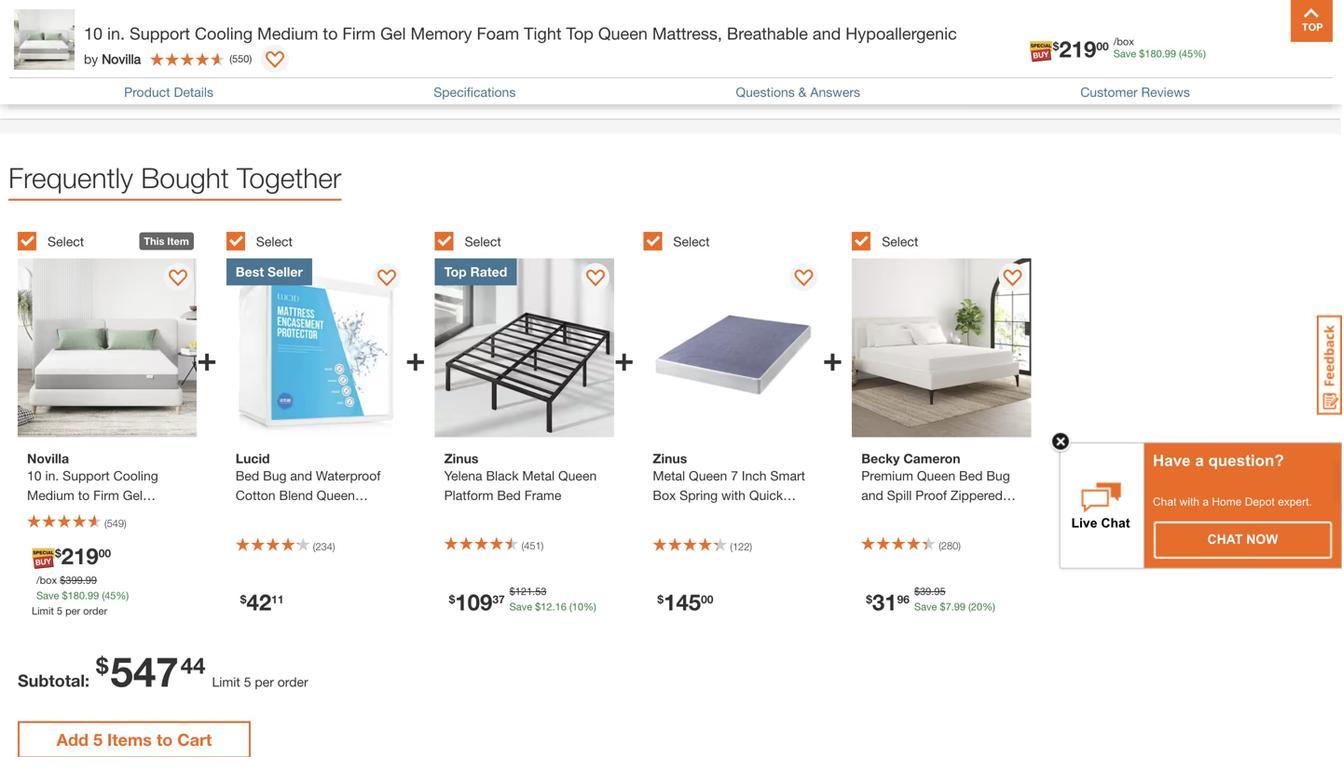 Task type: locate. For each thing, give the bounding box(es) containing it.
1 vertical spatial 00
[[99, 547, 111, 560]]

/box inside /box save $ 180 . 99 ( 45 %)
[[1114, 35, 1134, 48]]

219
[[1059, 35, 1096, 62], [61, 543, 99, 570]]

top
[[566, 23, 594, 43], [444, 264, 467, 280]]

5 right 4
[[741, 22, 751, 42]]

0 horizontal spatial 180
[[68, 590, 85, 602]]

180 down 399
[[68, 590, 85, 602]]

0 vertical spatial 45
[[1182, 48, 1193, 60]]

2 / 5 group
[[226, 221, 426, 643]]

5
[[741, 22, 751, 42], [57, 606, 62, 618], [244, 675, 251, 690], [93, 730, 103, 750]]

0 horizontal spatial 219
[[61, 543, 99, 570]]

7 left inch
[[731, 469, 738, 484]]

2 vertical spatial 00
[[701, 593, 713, 607]]

product details
[[124, 84, 213, 100]]

1 horizontal spatial 10
[[572, 601, 583, 613]]

cameron
[[903, 451, 960, 467]]

0 horizontal spatial bug
[[263, 469, 287, 484]]

2 zinus from the left
[[653, 451, 687, 467]]

) for assembly
[[750, 541, 752, 553]]

product details button
[[124, 84, 213, 100], [124, 84, 213, 100]]

a
[[1195, 452, 1204, 470], [1203, 496, 1209, 508]]

.
[[1162, 48, 1165, 60], [83, 575, 86, 587], [532, 586, 535, 598], [931, 586, 934, 598], [85, 590, 88, 602], [552, 601, 555, 613], [951, 601, 954, 613]]

45 inside /box save $ 180 . 99 ( 45 %)
[[1182, 48, 1193, 60]]

1 protector from the left
[[236, 527, 290, 543]]

550 down "cooling"
[[232, 53, 249, 65]]

1 horizontal spatial metal
[[653, 469, 685, 484]]

zinus inside zinus metal queen 7 inch smart box spring with quick assembly
[[653, 451, 687, 467]]

%) inside $ 31 96 $ 39 . 95 save $ 7 . 99 ( 20 %)
[[982, 601, 995, 613]]

) inside 2 / 5 group
[[333, 541, 335, 553]]

per right 44
[[255, 675, 274, 690]]

limit right 44
[[212, 675, 240, 690]]

queen up spring
[[689, 469, 727, 484]]

0 vertical spatial to
[[323, 23, 338, 43]]

per inside subtotal: $ 547 44 limit 5 per order
[[255, 675, 274, 690]]

home
[[1212, 496, 1242, 508]]

select inside 5 / 5 group
[[882, 234, 918, 249]]

inch
[[742, 469, 767, 484]]

bed inside becky cameron premium queen bed bug and spill proof zippered microfiber mattress protector
[[959, 469, 983, 484]]

hypoallergenic
[[846, 23, 957, 43]]

0 horizontal spatial zinus
[[444, 451, 479, 467]]

select inside 4 / 5 group
[[673, 234, 710, 249]]

question?
[[1208, 452, 1284, 470]]

1 vertical spatial order
[[278, 675, 308, 690]]

1 horizontal spatial mattress
[[924, 508, 975, 523]]

frame
[[524, 488, 561, 503]]

399
[[66, 575, 83, 587]]

queen up the showing
[[598, 23, 648, 43]]

1 vertical spatial a
[[1203, 496, 1209, 508]]

0 vertical spatial and
[[813, 23, 841, 43]]

2 + from the left
[[405, 338, 426, 378]]

0 vertical spatial 00
[[1096, 40, 1109, 53]]

/box left 399
[[36, 575, 57, 587]]

with down inch
[[721, 488, 746, 503]]

0 vertical spatial 180
[[1145, 48, 1162, 60]]

and
[[813, 23, 841, 43], [290, 469, 312, 484], [861, 488, 883, 503]]

0 horizontal spatial mattress
[[312, 508, 362, 523]]

1 + from the left
[[197, 338, 217, 378]]

limit up subtotal:
[[32, 606, 54, 618]]

$ 145 00
[[657, 589, 713, 616]]

questions & answers button
[[736, 84, 860, 100], [736, 84, 860, 100]]

0 horizontal spatial 45
[[105, 590, 116, 602]]

5 link
[[723, 12, 769, 52]]

0 horizontal spatial metal
[[522, 469, 555, 484]]

1 horizontal spatial 7
[[946, 601, 951, 613]]

bug up zippered
[[986, 469, 1010, 484]]

to left firm
[[323, 23, 338, 43]]

top left 2
[[566, 23, 594, 43]]

bed
[[236, 469, 259, 484], [959, 469, 983, 484], [497, 488, 521, 503]]

zinus up box
[[653, 451, 687, 467]]

0 vertical spatial 219
[[1059, 35, 1096, 62]]

product
[[124, 84, 170, 100]]

specifications
[[434, 84, 516, 100]]

metal inside zinus metal queen 7 inch smart box spring with quick assembly
[[653, 469, 685, 484]]

mattress inside lucid bed bug and waterproof cotton blend queen encasement mattress protector
[[312, 508, 362, 523]]

10 right 16
[[572, 601, 583, 613]]

1 horizontal spatial limit
[[212, 675, 240, 690]]

$ inside $ 145 00
[[657, 593, 664, 607]]

protector down encasement
[[236, 527, 290, 543]]

2 metal from the left
[[653, 469, 685, 484]]

0 horizontal spatial /box
[[36, 575, 57, 587]]

top inside 3 / 5 group
[[444, 264, 467, 280]]

1 horizontal spatial per
[[255, 675, 274, 690]]

5 right add
[[93, 730, 103, 750]]

to left 'cart'
[[157, 730, 173, 750]]

2 horizontal spatial bed
[[959, 469, 983, 484]]

00 up customer
[[1096, 40, 1109, 53]]

5 / 5 group
[[852, 221, 1051, 643]]

%) inside the $ 109 37 $ 121 . 53 save $ 12 . 16 ( 10 %)
[[583, 601, 596, 613]]

0 vertical spatial 7
[[731, 469, 738, 484]]

1 vertical spatial top
[[444, 264, 467, 280]]

black
[[486, 469, 519, 484]]

with right the chat
[[1180, 496, 1200, 508]]

99
[[1165, 48, 1176, 60], [86, 575, 97, 587], [88, 590, 99, 602], [954, 601, 966, 613]]

1 horizontal spatial 180
[[1145, 48, 1162, 60]]

45
[[1182, 48, 1193, 60], [105, 590, 116, 602]]

10 inside the $ 109 37 $ 121 . 53 save $ 12 . 16 ( 10 %)
[[572, 601, 583, 613]]

1 horizontal spatial /box
[[1114, 35, 1134, 48]]

1 vertical spatial 219
[[61, 543, 99, 570]]

save down 121
[[510, 601, 532, 613]]

2 vertical spatial 10
[[572, 601, 583, 613]]

)
[[249, 53, 252, 65], [541, 540, 544, 552], [958, 540, 961, 552], [333, 541, 335, 553], [750, 541, 752, 553]]

99 inside /box save $ 180 . 99 ( 45 %)
[[1165, 48, 1176, 60]]

550 right of
[[686, 73, 708, 89]]

/box $ 399 . 99 save $ 180 . 99 ( 45 %) limit 5 per order
[[32, 575, 129, 618]]

queen up frame on the bottom left of page
[[558, 469, 597, 484]]

save
[[1114, 48, 1136, 60], [36, 590, 59, 602], [510, 601, 532, 613], [914, 601, 937, 613]]

$ inside subtotal: $ 547 44 limit 5 per order
[[96, 653, 108, 679]]

1 horizontal spatial 550
[[686, 73, 708, 89]]

5 inside /box $ 399 . 99 save $ 180 . 99 ( 45 %) limit 5 per order
[[57, 606, 62, 618]]

5 up subtotal:
[[57, 606, 62, 618]]

2 mattress from the left
[[924, 508, 975, 523]]

5 inside button
[[93, 730, 103, 750]]

save up subtotal:
[[36, 590, 59, 602]]

0 horizontal spatial order
[[83, 606, 107, 618]]

7 inside $ 31 96 $ 39 . 95 save $ 7 . 99 ( 20 %)
[[946, 601, 951, 613]]

queen down cameron
[[917, 469, 955, 484]]

waterproof
[[316, 469, 381, 484]]

180 up reviews
[[1145, 48, 1162, 60]]

1 horizontal spatial zinus
[[653, 451, 687, 467]]

0 horizontal spatial $ 219 00
[[55, 543, 111, 570]]

4
[[694, 22, 703, 42]]

0 horizontal spatial protector
[[236, 527, 290, 543]]

save inside /box $ 399 . 99 save $ 180 . 99 ( 45 %) limit 5 per order
[[36, 590, 59, 602]]

display image inside 1 / 5 group
[[169, 270, 188, 288]]

and up blend
[[290, 469, 312, 484]]

queen down waterproof
[[317, 488, 355, 503]]

7 down 95
[[946, 601, 951, 613]]

00 up /box $ 399 . 99 save $ 180 . 99 ( 45 %) limit 5 per order
[[99, 547, 111, 560]]

0 vertical spatial limit
[[32, 606, 54, 618]]

/box for save
[[1114, 35, 1134, 48]]

$ inside /box save $ 180 . 99 ( 45 %)
[[1139, 48, 1145, 60]]

this item
[[144, 235, 189, 247]]

top rated
[[444, 264, 507, 280]]

4 + from the left
[[823, 338, 843, 378]]

00 inside $ 145 00
[[701, 593, 713, 607]]

tight
[[524, 23, 562, 43]]

bed down lucid
[[236, 469, 259, 484]]

+ for 3 / 5 group
[[614, 338, 634, 378]]

2 horizontal spatial 10
[[653, 73, 667, 89]]

1 vertical spatial and
[[290, 469, 312, 484]]

+ inside 2 / 5 group
[[405, 338, 426, 378]]

0 horizontal spatial bed
[[236, 469, 259, 484]]

10 left in.
[[84, 23, 103, 43]]

44
[[181, 653, 205, 679]]

bed up zippered
[[959, 469, 983, 484]]

display image inside 4 / 5 group
[[795, 270, 813, 288]]

0 vertical spatial $ 219 00
[[1053, 35, 1109, 62]]

mattress up ( 234 )
[[312, 508, 362, 523]]

per
[[65, 606, 80, 618], [255, 675, 274, 690]]

/box up customer reviews
[[1114, 35, 1134, 48]]

1 vertical spatial 7
[[946, 601, 951, 613]]

2 bug from the left
[[986, 469, 1010, 484]]

1 vertical spatial 180
[[68, 590, 85, 602]]

and inside becky cameron premium queen bed bug and spill proof zippered microfiber mattress protector
[[861, 488, 883, 503]]

( inside /box $ 399 . 99 save $ 180 . 99 ( 45 %) limit 5 per order
[[102, 590, 105, 602]]

219 up 399
[[61, 543, 99, 570]]

and right breathable
[[813, 23, 841, 43]]

zinus up yelena on the bottom
[[444, 451, 479, 467]]

5 right 44
[[244, 675, 251, 690]]

0 vertical spatial 550
[[232, 53, 249, 65]]

$ inside $ 42 11
[[240, 593, 247, 607]]

0 horizontal spatial with
[[721, 488, 746, 503]]

questions & answers
[[736, 84, 860, 100]]

$ 109 37 $ 121 . 53 save $ 12 . 16 ( 10 %)
[[449, 586, 596, 616]]

and down premium
[[861, 488, 883, 503]]

45 up reviews
[[1182, 48, 1193, 60]]

top left the rated
[[444, 264, 467, 280]]

1 horizontal spatial and
[[813, 23, 841, 43]]

45 up 547
[[105, 590, 116, 602]]

display image
[[266, 51, 284, 70], [169, 270, 188, 288], [377, 270, 396, 288], [586, 270, 605, 288], [795, 270, 813, 288]]

+ inside 3 / 5 group
[[614, 338, 634, 378]]

45 inside /box $ 399 . 99 save $ 180 . 99 ( 45 %) limit 5 per order
[[105, 590, 116, 602]]

0 horizontal spatial to
[[157, 730, 173, 750]]

0 vertical spatial per
[[65, 606, 80, 618]]

2 vertical spatial and
[[861, 488, 883, 503]]

20
[[971, 601, 982, 613]]

2 protector from the left
[[861, 527, 916, 543]]

0 vertical spatial order
[[83, 606, 107, 618]]

medium
[[257, 23, 318, 43]]

order up subtotal:
[[83, 606, 107, 618]]

37
[[492, 593, 505, 607]]

3 select from the left
[[465, 234, 501, 249]]

top button
[[1291, 0, 1333, 42]]

( inside /box save $ 180 . 99 ( 45 %)
[[1179, 48, 1182, 60]]

+ inside 4 / 5 group
[[823, 338, 843, 378]]

metal up box
[[653, 469, 685, 484]]

2 select from the left
[[256, 234, 293, 249]]

limit
[[32, 606, 54, 618], [212, 675, 240, 690]]

%) inside /box $ 399 . 99 save $ 180 . 99 ( 45 %) limit 5 per order
[[116, 590, 129, 602]]

( 451 )
[[522, 540, 544, 552]]

1 vertical spatial $ 219 00
[[55, 543, 111, 570]]

547
[[110, 647, 179, 696]]

1 vertical spatial 45
[[105, 590, 116, 602]]

questions
[[736, 84, 795, 100]]

1 horizontal spatial 00
[[701, 593, 713, 607]]

1 select from the left
[[48, 234, 84, 249]]

(
[[1179, 48, 1182, 60], [229, 53, 232, 65], [522, 540, 524, 552], [939, 540, 941, 552], [313, 541, 315, 553], [730, 541, 733, 553], [102, 590, 105, 602], [569, 601, 572, 613], [968, 601, 971, 613]]

select inside 3 / 5 group
[[465, 234, 501, 249]]

$ 219 00 up customer
[[1053, 35, 1109, 62]]

1 horizontal spatial top
[[566, 23, 594, 43]]

+ inside 1 / 5 group
[[197, 338, 217, 378]]

$ 219 00 up 399
[[55, 543, 111, 570]]

select for 5 / 5 group
[[882, 234, 918, 249]]

per down 399
[[65, 606, 80, 618]]

) inside 3 / 5 group
[[541, 540, 544, 552]]

zinus yelena black metal queen platform bed frame
[[444, 451, 597, 503]]

expert.
[[1278, 496, 1312, 508]]

0 horizontal spatial top
[[444, 264, 467, 280]]

bed inside the 'zinus yelena black metal queen platform bed frame'
[[497, 488, 521, 503]]

save up customer reviews
[[1114, 48, 1136, 60]]

add 5 items to cart
[[57, 730, 212, 750]]

1 vertical spatial 550
[[686, 73, 708, 89]]

metal inside the 'zinus yelena black metal queen platform bed frame'
[[522, 469, 555, 484]]

&
[[798, 84, 807, 100]]

zinus for zinus metal queen 7 inch smart box spring with quick assembly
[[653, 451, 687, 467]]

4 select from the left
[[673, 234, 710, 249]]

chat
[[1207, 532, 1243, 547]]

1 horizontal spatial bed
[[497, 488, 521, 503]]

order inside /box $ 399 . 99 save $ 180 . 99 ( 45 %) limit 5 per order
[[83, 606, 107, 618]]

navigation
[[532, 0, 809, 71]]

0 horizontal spatial and
[[290, 469, 312, 484]]

zippered
[[951, 488, 1003, 503]]

) inside 4 / 5 group
[[750, 541, 752, 553]]

$ 42 11
[[240, 589, 284, 616]]

1 horizontal spatial order
[[278, 675, 308, 690]]

bug up cotton at the left bottom of the page
[[263, 469, 287, 484]]

+ for 2 / 5 group
[[405, 338, 426, 378]]

234
[[315, 541, 333, 553]]

frequently bought together
[[8, 161, 341, 194]]

1 horizontal spatial 45
[[1182, 48, 1193, 60]]

1 mattress from the left
[[312, 508, 362, 523]]

and inside lucid bed bug and waterproof cotton blend queen encasement mattress protector
[[290, 469, 312, 484]]

a left home
[[1203, 496, 1209, 508]]

3 + from the left
[[614, 338, 634, 378]]

order down 11 at bottom left
[[278, 675, 308, 690]]

bed inside lucid bed bug and waterproof cotton blend queen encasement mattress protector
[[236, 469, 259, 484]]

zinus inside the 'zinus yelena black metal queen platform bed frame'
[[444, 451, 479, 467]]

bed down "black"
[[497, 488, 521, 503]]

. inside /box save $ 180 . 99 ( 45 %)
[[1162, 48, 1165, 60]]

10 in. support cooling medium to firm gel memory foam tight top queen mattress, breathable and hypoallergenic
[[84, 23, 957, 43]]

2 horizontal spatial and
[[861, 488, 883, 503]]

3
[[646, 22, 656, 42]]

0 horizontal spatial limit
[[32, 606, 54, 618]]

0 horizontal spatial 7
[[731, 469, 738, 484]]

99 inside $ 31 96 $ 39 . 95 save $ 7 . 99 ( 20 %)
[[954, 601, 966, 613]]

bug inside lucid bed bug and waterproof cotton blend queen encasement mattress protector
[[263, 469, 287, 484]]

1 vertical spatial /box
[[36, 575, 57, 587]]

1 vertical spatial to
[[157, 730, 173, 750]]

metal up frame on the bottom left of page
[[522, 469, 555, 484]]

1 horizontal spatial bug
[[986, 469, 1010, 484]]

add
[[57, 730, 89, 750]]

1
[[640, 73, 648, 89]]

0 horizontal spatial 10
[[84, 23, 103, 43]]

/box inside /box $ 399 . 99 save $ 180 . 99 ( 45 %) limit 5 per order
[[36, 575, 57, 587]]

0 horizontal spatial 550
[[232, 53, 249, 65]]

seller
[[268, 264, 303, 280]]

1 vertical spatial limit
[[212, 675, 240, 690]]

customer reviews
[[1080, 84, 1190, 100]]

/box save $ 180 . 99 ( 45 %)
[[1114, 35, 1206, 60]]

1 metal from the left
[[522, 469, 555, 484]]

280
[[941, 540, 958, 552]]

select inside 2 / 5 group
[[256, 234, 293, 249]]

10 right 1
[[653, 73, 667, 89]]

00 down assembly
[[701, 593, 713, 607]]

) for microfiber
[[958, 540, 961, 552]]

select inside 1 / 5 group
[[48, 234, 84, 249]]

yelena black metal queen platform bed frame image
[[435, 259, 614, 438]]

1 horizontal spatial protector
[[861, 527, 916, 543]]

mattress down the proof
[[924, 508, 975, 523]]

a right have
[[1195, 452, 1204, 470]]

) inside 5 / 5 group
[[958, 540, 961, 552]]

219 up customer
[[1059, 35, 1096, 62]]

chat now link
[[1155, 523, 1331, 558]]

5 select from the left
[[882, 234, 918, 249]]

0 vertical spatial /box
[[1114, 35, 1134, 48]]

protector down microfiber
[[861, 527, 916, 543]]

display image inside 3 / 5 group
[[586, 270, 605, 288]]

0 horizontal spatial per
[[65, 606, 80, 618]]

1 vertical spatial per
[[255, 675, 274, 690]]

1 horizontal spatial $ 219 00
[[1053, 35, 1109, 62]]

showing
[[586, 73, 637, 89]]

1 bug from the left
[[263, 469, 287, 484]]

00
[[1096, 40, 1109, 53], [99, 547, 111, 560], [701, 593, 713, 607]]

in.
[[107, 23, 125, 43]]

0 horizontal spatial 00
[[99, 547, 111, 560]]

to inside button
[[157, 730, 173, 750]]

1 zinus from the left
[[444, 451, 479, 467]]

bought
[[141, 161, 229, 194]]

180 inside /box $ 399 . 99 save $ 180 . 99 ( 45 %) limit 5 per order
[[68, 590, 85, 602]]

save down 39
[[914, 601, 937, 613]]

16
[[555, 601, 567, 613]]

$ 219 00 inside 1 / 5 group
[[55, 543, 111, 570]]

feedback link image
[[1317, 315, 1342, 416]]

$ 219 00
[[1053, 35, 1109, 62], [55, 543, 111, 570]]

order
[[83, 606, 107, 618], [278, 675, 308, 690]]

metal
[[522, 469, 555, 484], [653, 469, 685, 484]]

display image inside 2 / 5 group
[[377, 270, 396, 288]]

bug
[[263, 469, 287, 484], [986, 469, 1010, 484]]



Task type: vqa. For each thing, say whether or not it's contained in the screenshot.
00 inside the $ 145 00
yes



Task type: describe. For each thing, give the bounding box(es) containing it.
memory
[[411, 23, 472, 43]]

0 vertical spatial 10
[[84, 23, 103, 43]]

00 inside 1 / 5 group
[[99, 547, 111, 560]]

select for 4 / 5 group
[[673, 234, 710, 249]]

with inside zinus metal queen 7 inch smart box spring with quick assembly
[[721, 488, 746, 503]]

( 234 )
[[313, 541, 335, 553]]

foam
[[477, 23, 519, 43]]

metal queen 7 inch smart box spring with quick assembly image
[[643, 259, 823, 438]]

cart
[[177, 730, 212, 750]]

121
[[515, 586, 532, 598]]

save inside /box save $ 180 . 99 ( 45 %)
[[1114, 48, 1136, 60]]

219 inside 1 / 5 group
[[61, 543, 99, 570]]

customer
[[1080, 84, 1138, 100]]

items
[[107, 730, 152, 750]]

0 vertical spatial top
[[566, 23, 594, 43]]

blend
[[279, 488, 313, 503]]

2
[[599, 22, 608, 42]]

bed bug and waterproof cotton blend queen encasement mattress protector image
[[226, 259, 405, 438]]

save inside $ 31 96 $ 39 . 95 save $ 7 . 99 ( 20 %)
[[914, 601, 937, 613]]

cooling
[[195, 23, 253, 43]]

item
[[167, 235, 189, 247]]

3 / 5 group
[[435, 221, 634, 643]]

1 / 5 group
[[18, 221, 217, 643]]

spring
[[680, 488, 718, 503]]

reviews
[[710, 73, 754, 89]]

53
[[535, 586, 547, 598]]

premium
[[861, 469, 913, 484]]

11
[[271, 593, 284, 607]]

order inside subtotal: $ 547 44 limit 5 per order
[[278, 675, 308, 690]]

save inside the $ 109 37 $ 121 . 53 save $ 12 . 16 ( 10 %)
[[510, 601, 532, 613]]

lucid
[[236, 451, 270, 467]]

per inside /box $ 399 . 99 save $ 180 . 99 ( 45 %) limit 5 per order
[[65, 606, 80, 618]]

platform
[[444, 488, 494, 503]]

queen inside zinus metal queen 7 inch smart box spring with quick assembly
[[689, 469, 727, 484]]

zinus for zinus yelena black metal queen platform bed frame
[[444, 451, 479, 467]]

assembly
[[653, 508, 710, 523]]

2 link
[[580, 12, 627, 52]]

1 horizontal spatial to
[[323, 23, 338, 43]]

add 5 items to cart button
[[18, 722, 251, 758]]

1 horizontal spatial with
[[1180, 496, 1200, 508]]

$ 31 96 $ 39 . 95 save $ 7 . 99 ( 20 %)
[[866, 586, 995, 616]]

12
[[541, 601, 552, 613]]

breathable
[[727, 23, 808, 43]]

protector inside becky cameron premium queen bed bug and spill proof zippered microfiber mattress protector
[[861, 527, 916, 543]]

limit inside subtotal: $ 547 44 limit 5 per order
[[212, 675, 240, 690]]

product image image
[[14, 9, 75, 70]]

7 inside zinus metal queen 7 inch smart box spring with quick assembly
[[731, 469, 738, 484]]

queen inside the 'zinus yelena black metal queen platform bed frame'
[[558, 469, 597, 484]]

109
[[455, 589, 492, 616]]

proof
[[916, 488, 947, 503]]

have a question?
[[1153, 452, 1284, 470]]

cotton
[[236, 488, 276, 503]]

frequently
[[8, 161, 133, 194]]

subtotal: $ 547 44 limit 5 per order
[[18, 647, 308, 696]]

/box for $
[[36, 575, 57, 587]]

subtotal:
[[18, 671, 89, 691]]

451
[[524, 540, 541, 552]]

support
[[130, 23, 190, 43]]

rated
[[470, 264, 507, 280]]

premium queen bed bug and spill proof zippered microfiber mattress protector image
[[852, 259, 1031, 438]]

1 vertical spatial 10
[[653, 73, 667, 89]]

0 vertical spatial a
[[1195, 452, 1204, 470]]

protector inside lucid bed bug and waterproof cotton blend queen encasement mattress protector
[[236, 527, 290, 543]]

122
[[733, 541, 750, 553]]

queen inside becky cameron premium queen bed bug and spill proof zippered microfiber mattress protector
[[917, 469, 955, 484]]

( 122 )
[[730, 541, 752, 553]]

95
[[934, 586, 946, 598]]

select for 3 / 5 group
[[465, 234, 501, 249]]

by
[[84, 51, 98, 66]]

have
[[1153, 452, 1191, 470]]

spill
[[887, 488, 912, 503]]

navigation containing 2
[[532, 0, 809, 71]]

( inside $ 31 96 $ 39 . 95 save $ 7 . 99 ( 20 %)
[[968, 601, 971, 613]]

best
[[236, 264, 264, 280]]

2 horizontal spatial 00
[[1096, 40, 1109, 53]]

31
[[872, 589, 897, 616]]

180 inside /box save $ 180 . 99 ( 45 %)
[[1145, 48, 1162, 60]]

showing 1 - 10 of 550 reviews
[[586, 73, 754, 89]]

145
[[664, 589, 701, 616]]

( inside the $ 109 37 $ 121 . 53 save $ 12 . 16 ( 10 %)
[[569, 601, 572, 613]]

chat now
[[1207, 532, 1278, 547]]

this
[[144, 235, 164, 247]]

smart
[[770, 469, 805, 484]]

1 horizontal spatial 219
[[1059, 35, 1096, 62]]

answers
[[810, 84, 860, 100]]

gel
[[380, 23, 406, 43]]

5 inside subtotal: $ 547 44 limit 5 per order
[[244, 675, 251, 690]]

by novilla
[[84, 51, 141, 66]]

( inside 2 / 5 group
[[313, 541, 315, 553]]

microfiber
[[861, 508, 920, 523]]

) for protector
[[333, 541, 335, 553]]

reviews
[[1141, 84, 1190, 100]]

+ for 4 / 5 group
[[823, 338, 843, 378]]

bug inside becky cameron premium queen bed bug and spill proof zippered microfiber mattress protector
[[986, 469, 1010, 484]]

novilla
[[102, 51, 141, 66]]

best seller
[[236, 264, 303, 280]]

box
[[653, 488, 676, 503]]

select for 1 / 5 group
[[48, 234, 84, 249]]

firm
[[342, 23, 376, 43]]

4 / 5 group
[[643, 221, 843, 643]]

becky cameron premium queen bed bug and spill proof zippered microfiber mattress protector
[[861, 451, 1010, 543]]

becky
[[861, 451, 900, 467]]

( 280 )
[[939, 540, 961, 552]]

zinus metal queen 7 inch smart box spring with quick assembly
[[653, 451, 805, 523]]

42
[[247, 589, 271, 616]]

96
[[897, 593, 910, 607]]

encasement
[[236, 508, 308, 523]]

select for 2 / 5 group
[[256, 234, 293, 249]]

chat with a home depot expert.
[[1153, 496, 1312, 508]]

lucid bed bug and waterproof cotton blend queen encasement mattress protector
[[236, 451, 381, 543]]

limit inside /box $ 399 . 99 save $ 180 . 99 ( 45 %) limit 5 per order
[[32, 606, 54, 618]]

depot
[[1245, 496, 1275, 508]]

queen inside lucid bed bug and waterproof cotton blend queen encasement mattress protector
[[317, 488, 355, 503]]

%) inside /box save $ 180 . 99 ( 45 %)
[[1193, 48, 1206, 60]]

( inside 4 / 5 group
[[730, 541, 733, 553]]

display image
[[1003, 270, 1022, 288]]

mattress inside becky cameron premium queen bed bug and spill proof zippered microfiber mattress protector
[[924, 508, 975, 523]]

-
[[648, 73, 653, 89]]



